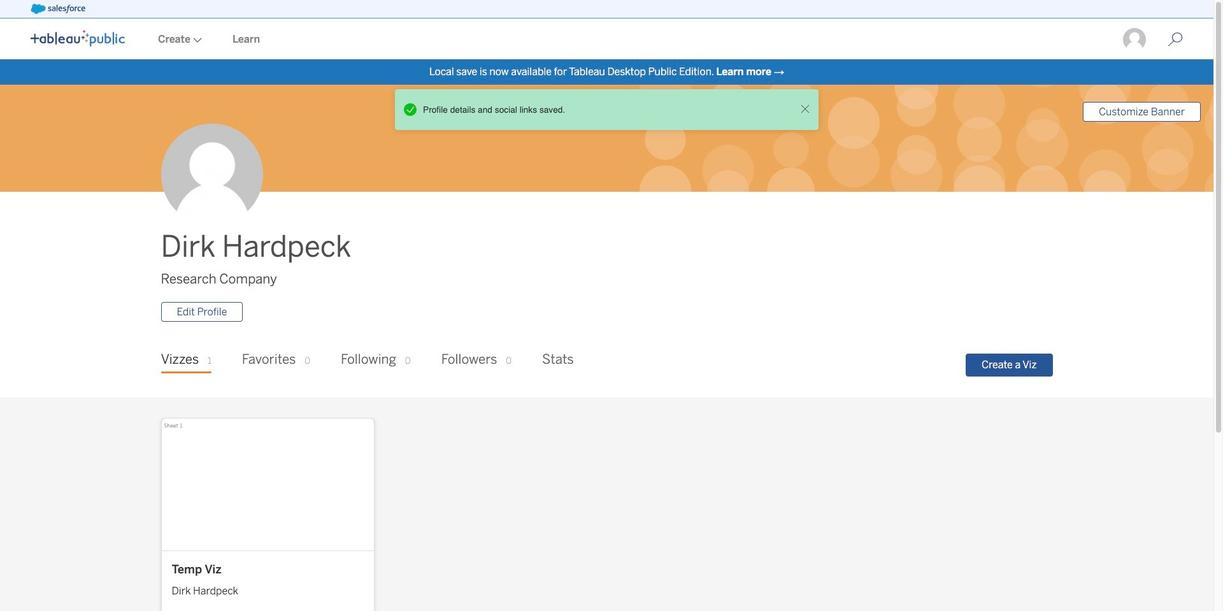 Task type: vqa. For each thing, say whether or not it's contained in the screenshot.
the Workflow at the left bottom of page
no



Task type: locate. For each thing, give the bounding box(es) containing it.
alert
[[400, 99, 797, 120]]

avatar image
[[161, 124, 263, 226]]

dirk.hardpeck image
[[1122, 27, 1148, 52]]

logo image
[[31, 30, 125, 47]]



Task type: describe. For each thing, give the bounding box(es) containing it.
workbook thumbnail image
[[162, 419, 374, 551]]

salesforce logo image
[[31, 4, 85, 14]]

create image
[[191, 38, 202, 43]]

go to search image
[[1153, 32, 1199, 47]]



